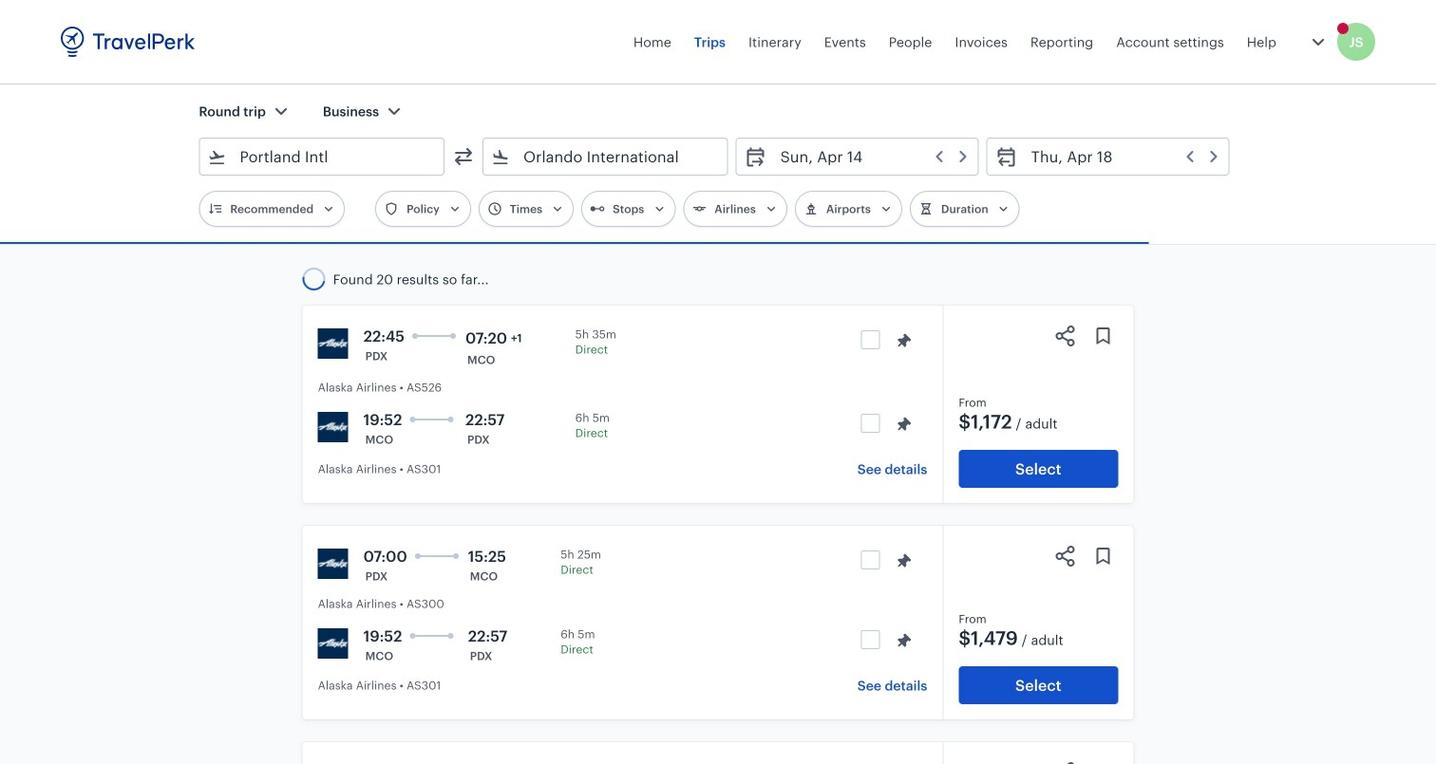 Task type: describe. For each thing, give the bounding box(es) containing it.
3 alaska airlines image from the top
[[318, 549, 348, 580]]

Depart field
[[767, 142, 971, 172]]

From search field
[[226, 142, 419, 172]]



Task type: locate. For each thing, give the bounding box(es) containing it.
0 vertical spatial alaska airlines image
[[318, 329, 348, 359]]

1 vertical spatial alaska airlines image
[[318, 412, 348, 443]]

2 vertical spatial alaska airlines image
[[318, 549, 348, 580]]

Return field
[[1018, 142, 1221, 172]]

2 alaska airlines image from the top
[[318, 412, 348, 443]]

To search field
[[510, 142, 703, 172]]

alaska airlines image
[[318, 629, 348, 659]]

alaska airlines image
[[318, 329, 348, 359], [318, 412, 348, 443], [318, 549, 348, 580]]

1 alaska airlines image from the top
[[318, 329, 348, 359]]



Task type: vqa. For each thing, say whether or not it's contained in the screenshot.
Depart text field on the left bottom of page
no



